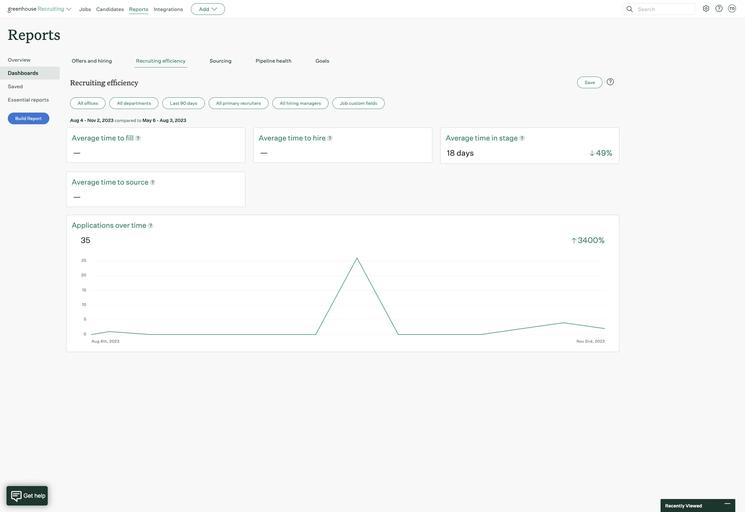 Task type: locate. For each thing, give the bounding box(es) containing it.
average for source
[[72, 178, 100, 186]]

0 vertical spatial recruiting
[[136, 58, 161, 64]]

time down 2,
[[101, 134, 116, 142]]

time link left the stage link
[[475, 133, 492, 143]]

0 horizontal spatial days
[[187, 100, 197, 106]]

6
[[153, 118, 156, 123]]

0 vertical spatial reports
[[129, 6, 149, 12]]

0 vertical spatial days
[[187, 100, 197, 106]]

time link left hire link
[[288, 133, 305, 143]]

Search text field
[[637, 4, 689, 14]]

efficiency
[[162, 58, 186, 64], [107, 78, 138, 87]]

time link for source
[[101, 177, 118, 187]]

last 90 days button
[[163, 98, 205, 109]]

average link
[[72, 133, 101, 143], [259, 133, 288, 143], [446, 133, 475, 143], [72, 177, 101, 187]]

days
[[187, 100, 197, 106], [457, 148, 474, 158]]

2023
[[102, 118, 114, 123], [175, 118, 186, 123]]

average link for hire
[[259, 133, 288, 143]]

- right 4
[[84, 118, 86, 123]]

3 all from the left
[[216, 100, 222, 106]]

1 - from the left
[[84, 118, 86, 123]]

all
[[78, 100, 83, 106], [117, 100, 123, 106], [216, 100, 222, 106], [280, 100, 286, 106]]

goals button
[[314, 54, 331, 68]]

2023 right 3,
[[175, 118, 186, 123]]

average
[[72, 134, 100, 142], [259, 134, 287, 142], [446, 134, 474, 142], [72, 178, 100, 186]]

integrations link
[[154, 6, 183, 12]]

aug left 3,
[[160, 118, 169, 123]]

1 horizontal spatial hiring
[[287, 100, 299, 106]]

1 2023 from the left
[[102, 118, 114, 123]]

tab list
[[70, 54, 616, 68]]

pipeline
[[256, 58, 275, 64]]

0 horizontal spatial hiring
[[98, 58, 112, 64]]

— for fill
[[73, 148, 81, 158]]

source
[[126, 178, 149, 186]]

all for all offices
[[78, 100, 83, 106]]

average for stage
[[446, 134, 474, 142]]

hire link
[[313, 133, 326, 143]]

goals
[[316, 58, 330, 64]]

all primary recruiters button
[[209, 98, 269, 109]]

hire
[[313, 134, 326, 142]]

all left offices
[[78, 100, 83, 106]]

primary
[[223, 100, 240, 106]]

over link
[[115, 220, 131, 230]]

to link for hire
[[305, 133, 313, 143]]

in link
[[492, 133, 499, 143]]

hiring
[[98, 58, 112, 64], [287, 100, 299, 106]]

0 horizontal spatial reports
[[8, 25, 60, 44]]

sourcing button
[[208, 54, 233, 68]]

add button
[[191, 3, 225, 15]]

time link right over
[[131, 220, 146, 230]]

time
[[101, 134, 116, 142], [288, 134, 303, 142], [475, 134, 490, 142], [101, 178, 116, 186], [131, 221, 146, 230]]

49%
[[596, 148, 613, 158]]

reports right candidates "link" on the left of page
[[129, 6, 149, 12]]

aug
[[70, 118, 79, 123], [160, 118, 169, 123]]

all for all hiring managers
[[280, 100, 286, 106]]

2023 right 2,
[[102, 118, 114, 123]]

1 vertical spatial reports
[[8, 25, 60, 44]]

1 horizontal spatial -
[[157, 118, 159, 123]]

recruiting efficiency inside button
[[136, 58, 186, 64]]

all inside button
[[78, 100, 83, 106]]

essential
[[8, 97, 30, 103]]

time link left fill link
[[101, 133, 118, 143]]

1 vertical spatial recruiting efficiency
[[70, 78, 138, 87]]

0 vertical spatial efficiency
[[162, 58, 186, 64]]

—
[[73, 148, 81, 158], [260, 148, 268, 158], [73, 192, 81, 202]]

to for fill
[[118, 134, 124, 142]]

greenhouse recruiting image
[[8, 5, 66, 13]]

aug 4 - nov 2, 2023 compared to may 6 - aug 3, 2023
[[70, 118, 186, 123]]

all left primary
[[216, 100, 222, 106]]

3,
[[170, 118, 174, 123]]

td button
[[727, 3, 738, 14]]

1 horizontal spatial days
[[457, 148, 474, 158]]

time left the in
[[475, 134, 490, 142]]

stage
[[499, 134, 518, 142]]

reports down greenhouse recruiting image
[[8, 25, 60, 44]]

compared
[[115, 118, 136, 123]]

0 horizontal spatial 2023
[[102, 118, 114, 123]]

offers and hiring
[[72, 58, 112, 64]]

recruiting efficiency
[[136, 58, 186, 64], [70, 78, 138, 87]]

1 vertical spatial hiring
[[287, 100, 299, 106]]

1 aug from the left
[[70, 118, 79, 123]]

to
[[137, 118, 142, 123], [118, 134, 124, 142], [305, 134, 311, 142], [118, 178, 124, 186]]

0 horizontal spatial -
[[84, 118, 86, 123]]

overview
[[8, 57, 30, 63]]

time link left source link
[[101, 177, 118, 187]]

overview link
[[8, 56, 57, 64]]

xychart image
[[81, 256, 605, 344]]

1 horizontal spatial efficiency
[[162, 58, 186, 64]]

average link for stage
[[446, 133, 475, 143]]

to left source at top left
[[118, 178, 124, 186]]

recruiting
[[136, 58, 161, 64], [70, 78, 105, 87]]

4 all from the left
[[280, 100, 286, 106]]

average for fill
[[72, 134, 100, 142]]

essential reports link
[[8, 96, 57, 104]]

1 horizontal spatial 2023
[[175, 118, 186, 123]]

0 horizontal spatial aug
[[70, 118, 79, 123]]

hiring left managers
[[287, 100, 299, 106]]

last 90 days
[[170, 100, 197, 106]]

days right 90 on the top left of page
[[187, 100, 197, 106]]

average time in
[[446, 134, 499, 142]]

all left managers
[[280, 100, 286, 106]]

1 all from the left
[[78, 100, 83, 106]]

0 vertical spatial recruiting efficiency
[[136, 58, 186, 64]]

dashboards link
[[8, 69, 57, 77]]

to for source
[[118, 178, 124, 186]]

to left hire
[[305, 134, 311, 142]]

1 horizontal spatial aug
[[160, 118, 169, 123]]

to left may
[[137, 118, 142, 123]]

hiring right and
[[98, 58, 112, 64]]

reports
[[129, 6, 149, 12], [8, 25, 60, 44]]

all offices button
[[70, 98, 106, 109]]

1 horizontal spatial reports
[[129, 6, 149, 12]]

average time to
[[72, 134, 126, 142], [259, 134, 313, 142], [72, 178, 126, 186]]

2,
[[97, 118, 101, 123]]

job custom fields
[[340, 100, 377, 106]]

- right 6
[[157, 118, 159, 123]]

time link for hire
[[288, 133, 305, 143]]

all left departments
[[117, 100, 123, 106]]

last
[[170, 100, 179, 106]]

aug left 4
[[70, 118, 79, 123]]

build report button
[[8, 113, 49, 124]]

1 vertical spatial efficiency
[[107, 78, 138, 87]]

recently viewed
[[666, 503, 702, 509]]

2 2023 from the left
[[175, 118, 186, 123]]

to left fill in the top of the page
[[118, 134, 124, 142]]

saved
[[8, 83, 23, 90]]

0 vertical spatial hiring
[[98, 58, 112, 64]]

to link
[[118, 133, 126, 143], [305, 133, 313, 143], [118, 177, 126, 187]]

1 vertical spatial recruiting
[[70, 78, 105, 87]]

2 all from the left
[[117, 100, 123, 106]]

job
[[340, 100, 348, 106]]

fill
[[126, 134, 134, 142]]

days right 18
[[457, 148, 474, 158]]

custom
[[349, 100, 365, 106]]

1 horizontal spatial recruiting
[[136, 58, 161, 64]]

time left hire
[[288, 134, 303, 142]]

hiring inside button
[[287, 100, 299, 106]]

tab list containing offers and hiring
[[70, 54, 616, 68]]

essential reports
[[8, 97, 49, 103]]

to for hire
[[305, 134, 311, 142]]

all hiring managers button
[[273, 98, 329, 109]]

td
[[730, 6, 735, 11]]

time left source at top left
[[101, 178, 116, 186]]

to link for source
[[118, 177, 126, 187]]

all hiring managers
[[280, 100, 321, 106]]



Task type: describe. For each thing, give the bounding box(es) containing it.
build
[[15, 116, 26, 121]]

in
[[492, 134, 498, 142]]

jobs link
[[79, 6, 91, 12]]

configure image
[[703, 5, 710, 12]]

average for hire
[[259, 134, 287, 142]]

report
[[27, 116, 42, 121]]

all departments
[[117, 100, 151, 106]]

time for stage
[[475, 134, 490, 142]]

all for all departments
[[117, 100, 123, 106]]

dashboards
[[8, 70, 38, 76]]

sourcing
[[210, 58, 232, 64]]

reports link
[[129, 6, 149, 12]]

recruiting efficiency button
[[134, 54, 187, 68]]

hiring inside button
[[98, 58, 112, 64]]

all primary recruiters
[[216, 100, 261, 106]]

candidates
[[96, 6, 124, 12]]

days inside button
[[187, 100, 197, 106]]

jobs
[[79, 6, 91, 12]]

90
[[180, 100, 186, 106]]

add
[[199, 6, 209, 12]]

pipeline health button
[[254, 54, 293, 68]]

average time to for source
[[72, 178, 126, 186]]

offers
[[72, 58, 86, 64]]

save button
[[578, 77, 603, 88]]

fill link
[[126, 133, 134, 143]]

all offices
[[78, 100, 98, 106]]

time right over
[[131, 221, 146, 230]]

average time to for hire
[[259, 134, 313, 142]]

time link for stage
[[475, 133, 492, 143]]

recruiting inside button
[[136, 58, 161, 64]]

— for hire
[[260, 148, 268, 158]]

recently
[[666, 503, 685, 509]]

td button
[[729, 5, 736, 12]]

average link for fill
[[72, 133, 101, 143]]

average link for source
[[72, 177, 101, 187]]

18 days
[[447, 148, 474, 158]]

and
[[88, 58, 97, 64]]

recruiters
[[241, 100, 261, 106]]

stage link
[[499, 133, 518, 143]]

candidates link
[[96, 6, 124, 12]]

all departments button
[[110, 98, 159, 109]]

build report
[[15, 116, 42, 121]]

save
[[585, 80, 595, 85]]

nov
[[87, 118, 96, 123]]

viewed
[[686, 503, 702, 509]]

4
[[80, 118, 83, 123]]

may
[[143, 118, 152, 123]]

average time to for fill
[[72, 134, 126, 142]]

health
[[276, 58, 292, 64]]

faq image
[[607, 78, 615, 86]]

18
[[447, 148, 455, 158]]

time link for fill
[[101, 133, 118, 143]]

reports
[[31, 97, 49, 103]]

1 vertical spatial days
[[457, 148, 474, 158]]

all for all primary recruiters
[[216, 100, 222, 106]]

fields
[[366, 100, 377, 106]]

time for fill
[[101, 134, 116, 142]]

applications
[[72, 221, 114, 230]]

saved link
[[8, 83, 57, 90]]

efficiency inside button
[[162, 58, 186, 64]]

source link
[[126, 177, 149, 187]]

to link for fill
[[118, 133, 126, 143]]

departments
[[124, 100, 151, 106]]

applications link
[[72, 220, 115, 230]]

offers and hiring button
[[70, 54, 114, 68]]

offices
[[84, 100, 98, 106]]

managers
[[300, 100, 321, 106]]

pipeline health
[[256, 58, 292, 64]]

3400%
[[578, 236, 605, 245]]

applications over
[[72, 221, 131, 230]]

time for source
[[101, 178, 116, 186]]

2 aug from the left
[[160, 118, 169, 123]]

35
[[81, 236, 90, 245]]

0 horizontal spatial efficiency
[[107, 78, 138, 87]]

over
[[115, 221, 130, 230]]

time for hire
[[288, 134, 303, 142]]

integrations
[[154, 6, 183, 12]]

job custom fields button
[[333, 98, 385, 109]]

— for source
[[73, 192, 81, 202]]

2 - from the left
[[157, 118, 159, 123]]

0 horizontal spatial recruiting
[[70, 78, 105, 87]]



Task type: vqa. For each thing, say whether or not it's contained in the screenshot.
Integrations link
yes



